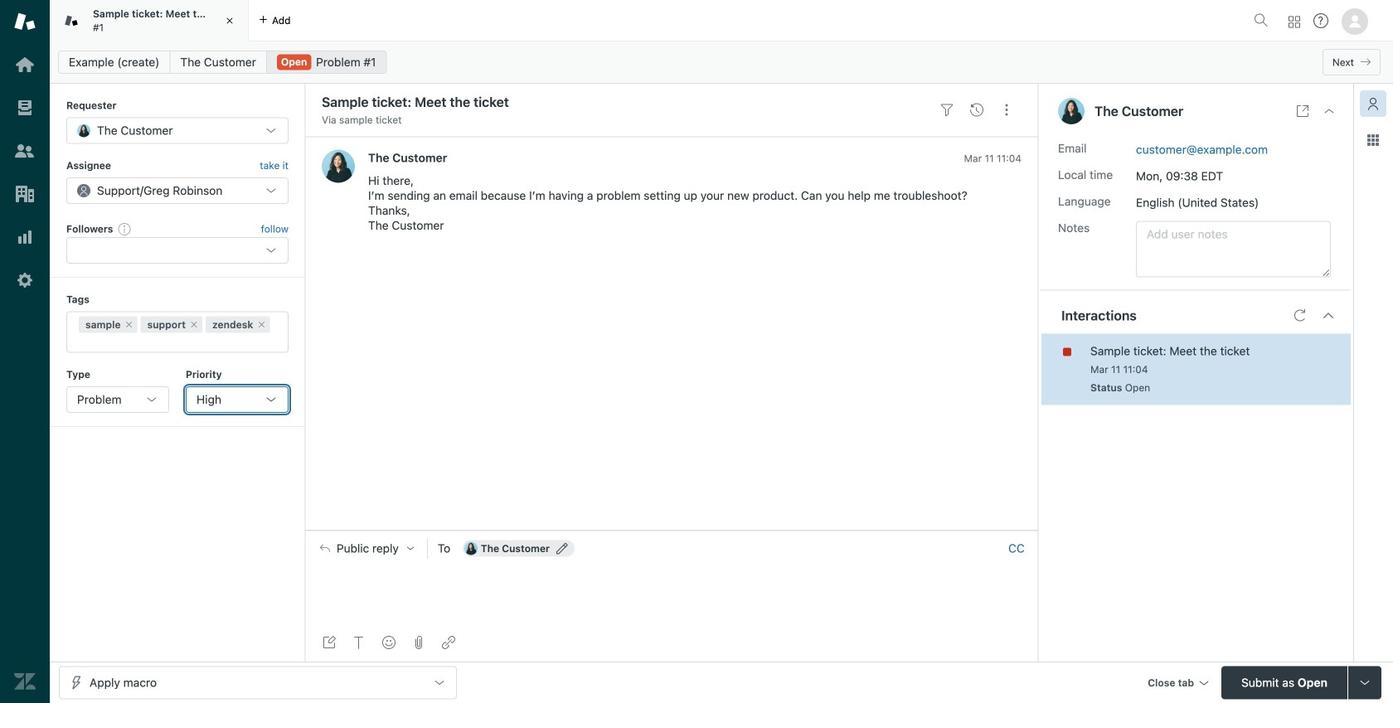 Task type: locate. For each thing, give the bounding box(es) containing it.
events image
[[971, 103, 984, 117]]

close image
[[1323, 105, 1336, 118]]

remove image right remove image
[[257, 320, 267, 330]]

ticket actions image
[[1000, 103, 1014, 117]]

edit user image
[[557, 543, 568, 555]]

admin image
[[14, 270, 36, 291]]

avatar image
[[322, 150, 355, 183]]

reporting image
[[14, 226, 36, 248]]

tabs tab list
[[50, 0, 1248, 41]]

draft mode image
[[323, 636, 336, 650]]

zendesk support image
[[14, 11, 36, 32]]

add attachment image
[[412, 636, 426, 650]]

Subject field
[[319, 92, 929, 112]]

customer context image
[[1367, 97, 1380, 110]]

get started image
[[14, 54, 36, 75]]

secondary element
[[50, 46, 1394, 79]]

1 remove image from the left
[[124, 320, 134, 330]]

remove image
[[189, 320, 199, 330]]

displays possible ticket submission types image
[[1359, 677, 1372, 690]]

zendesk products image
[[1289, 16, 1301, 28]]

user image
[[1059, 98, 1085, 124]]

2 remove image from the left
[[257, 320, 267, 330]]

1 horizontal spatial remove image
[[257, 320, 267, 330]]

Mar 11 11:04 text field
[[964, 153, 1022, 164]]

tab
[[50, 0, 249, 41]]

zendesk image
[[14, 671, 36, 693]]

remove image left remove image
[[124, 320, 134, 330]]

0 horizontal spatial remove image
[[124, 320, 134, 330]]

Mar 11 11:04 text field
[[1091, 364, 1149, 375]]

insert emojis image
[[382, 636, 396, 650]]

remove image
[[124, 320, 134, 330], [257, 320, 267, 330]]



Task type: vqa. For each thing, say whether or not it's contained in the screenshot.
fourth OPTION from the top
no



Task type: describe. For each thing, give the bounding box(es) containing it.
customers image
[[14, 140, 36, 162]]

main element
[[0, 0, 50, 703]]

close image
[[222, 12, 238, 29]]

add link (cmd k) image
[[442, 636, 455, 650]]

apps image
[[1367, 134, 1380, 147]]

info on adding followers image
[[118, 222, 131, 236]]

get help image
[[1314, 13, 1329, 28]]

organizations image
[[14, 183, 36, 205]]

hide composer image
[[665, 524, 679, 537]]

filter image
[[941, 103, 954, 117]]

Add user notes text field
[[1137, 221, 1332, 278]]

views image
[[14, 97, 36, 119]]

format text image
[[353, 636, 366, 650]]

view more details image
[[1297, 105, 1310, 118]]

customer@example.com image
[[464, 542, 478, 555]]



